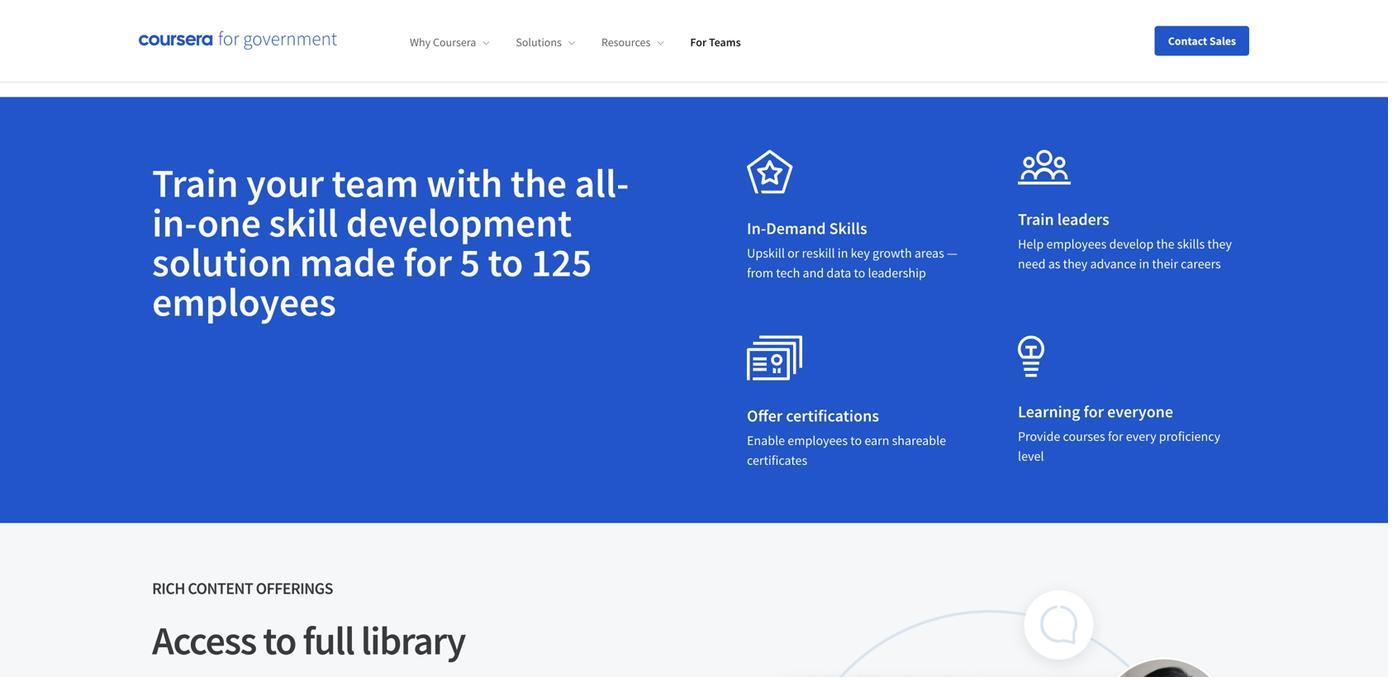 Task type: describe. For each thing, give the bounding box(es) containing it.
train leaders help employees develop the skills they need as they advance in their careers
[[1018, 209, 1232, 272]]

contact sales
[[1168, 33, 1236, 48]]

—
[[947, 245, 957, 262]]

help
[[1018, 236, 1044, 252]]

why coursera link
[[410, 35, 489, 50]]

solutions
[[516, 35, 562, 50]]

full
[[303, 616, 354, 666]]

offerings
[[256, 578, 333, 599]]

development
[[346, 198, 572, 248]]

for inside train your team with the all- in-one skill development solution made for 5 to 125 employees
[[403, 238, 452, 287]]

all-
[[575, 158, 629, 208]]

upskill
[[747, 245, 785, 262]]

learning
[[1018, 402, 1080, 422]]

125
[[531, 238, 592, 287]]

shareable
[[892, 433, 946, 449]]

library
[[361, 616, 465, 666]]

tech
[[776, 265, 800, 281]]

need
[[1018, 256, 1046, 272]]

data
[[827, 265, 851, 281]]

in-demand skills image
[[747, 150, 793, 194]]

5
[[460, 238, 480, 287]]

sales
[[1209, 33, 1236, 48]]

certifications
[[786, 406, 879, 426]]

to inside offer certifications enable employees to earn shareable certificates
[[850, 433, 862, 449]]

from
[[747, 265, 773, 281]]

level
[[1018, 448, 1044, 465]]

advance
[[1090, 256, 1136, 272]]

for teams link
[[690, 35, 741, 50]]

key
[[851, 245, 870, 262]]

offer
[[747, 406, 783, 426]]

train your team with the all- in-one skill development solution made for 5 to 125 employees
[[152, 158, 629, 327]]

world-class content image
[[747, 336, 803, 381]]

for teams
[[690, 35, 741, 50]]

why
[[410, 35, 431, 50]]

develop
[[1109, 236, 1154, 252]]

courses
[[1063, 428, 1105, 445]]

demand
[[766, 218, 826, 239]]

team
[[332, 158, 419, 208]]

access to full library
[[152, 616, 465, 666]]

leadership
[[868, 265, 926, 281]]

coursera
[[433, 35, 476, 50]]



Task type: vqa. For each thing, say whether or not it's contained in the screenshot.
Train within Train your team with the all- in-one skill development solution made for 5 to 125 employees
yes



Task type: locate. For each thing, give the bounding box(es) containing it.
skill
[[269, 198, 338, 248]]

earn
[[864, 433, 889, 449]]

in inside in-demand skills upskill or reskill in key growth areas — from tech and data to leadership
[[838, 245, 848, 262]]

in left their
[[1139, 256, 1149, 272]]

or
[[787, 245, 799, 262]]

content
[[188, 578, 253, 599]]

the inside train your team with the all- in-one skill development solution made for 5 to 125 employees
[[510, 158, 567, 208]]

teams
[[709, 35, 741, 50]]

1 vertical spatial train
[[1018, 209, 1054, 230]]

employees for train
[[1046, 236, 1107, 252]]

2 vertical spatial for
[[1108, 428, 1123, 445]]

employees down one
[[152, 277, 336, 327]]

employees inside offer certifications enable employees to earn shareable certificates
[[788, 433, 848, 449]]

train inside the train leaders help employees develop the skills they need as they advance in their careers
[[1018, 209, 1054, 230]]

to inside in-demand skills upskill or reskill in key growth areas — from tech and data to leadership
[[854, 265, 865, 281]]

the left "all-" at top
[[510, 158, 567, 208]]

contact
[[1168, 33, 1207, 48]]

to down key
[[854, 265, 865, 281]]

team icon image
[[1018, 150, 1071, 185]]

train
[[152, 158, 238, 208], [1018, 209, 1054, 230]]

reskill
[[802, 245, 835, 262]]

the
[[510, 158, 567, 208], [1156, 236, 1175, 252]]

every
[[1126, 428, 1156, 445]]

one
[[197, 198, 261, 248]]

contact sales button
[[1155, 26, 1249, 56]]

in-
[[152, 198, 197, 248]]

1 horizontal spatial the
[[1156, 236, 1175, 252]]

1 horizontal spatial train
[[1018, 209, 1054, 230]]

0 horizontal spatial they
[[1063, 256, 1088, 272]]

employees inside train your team with the all- in-one skill development solution made for 5 to 125 employees
[[152, 277, 336, 327]]

0 horizontal spatial employees
[[152, 277, 336, 327]]

1 horizontal spatial in
[[1139, 256, 1149, 272]]

your
[[246, 158, 324, 208]]

1 horizontal spatial employees
[[788, 433, 848, 449]]

0 horizontal spatial for
[[403, 238, 452, 287]]

to right the 5
[[488, 238, 523, 287]]

for left the 5
[[403, 238, 452, 287]]

to
[[488, 238, 523, 287], [854, 265, 865, 281], [850, 433, 862, 449], [263, 616, 296, 666]]

for up courses in the right bottom of the page
[[1084, 402, 1104, 422]]

areas
[[915, 245, 944, 262]]

offer certifications enable employees to earn shareable certificates
[[747, 406, 946, 469]]

2 horizontal spatial employees
[[1046, 236, 1107, 252]]

growth
[[872, 245, 912, 262]]

in
[[838, 245, 848, 262], [1139, 256, 1149, 272]]

leaders
[[1057, 209, 1109, 230]]

everyone
[[1107, 402, 1173, 422]]

they up careers
[[1207, 236, 1232, 252]]

proficiency
[[1159, 428, 1220, 445]]

for
[[403, 238, 452, 287], [1084, 402, 1104, 422], [1108, 428, 1123, 445]]

skills
[[829, 218, 867, 239]]

1 vertical spatial they
[[1063, 256, 1088, 272]]

in-
[[747, 218, 766, 239]]

resources
[[601, 35, 651, 50]]

they right as in the top right of the page
[[1063, 256, 1088, 272]]

in-demand skills upskill or reskill in key growth areas — from tech and data to leadership
[[747, 218, 957, 281]]

the inside the train leaders help employees develop the skills they need as they advance in their careers
[[1156, 236, 1175, 252]]

the up their
[[1156, 236, 1175, 252]]

0 horizontal spatial the
[[510, 158, 567, 208]]

train for train leaders help employees develop the skills they need as they advance in their careers
[[1018, 209, 1054, 230]]

0 vertical spatial for
[[403, 238, 452, 287]]

1 vertical spatial for
[[1084, 402, 1104, 422]]

certificates
[[747, 452, 807, 469]]

employees down the leaders
[[1046, 236, 1107, 252]]

employees down the certifications
[[788, 433, 848, 449]]

in inside the train leaders help employees develop the skills they need as they advance in their careers
[[1139, 256, 1149, 272]]

0 horizontal spatial train
[[152, 158, 238, 208]]

in left key
[[838, 245, 848, 262]]

made
[[300, 238, 396, 287]]

coursera for government image
[[139, 31, 337, 51]]

rich content offerings
[[152, 578, 333, 599]]

provide
[[1018, 428, 1060, 445]]

as
[[1048, 256, 1060, 272]]

rich
[[152, 578, 185, 599]]

solution
[[152, 238, 292, 287]]

1 vertical spatial the
[[1156, 236, 1175, 252]]

0 vertical spatial the
[[510, 158, 567, 208]]

2 vertical spatial employees
[[788, 433, 848, 449]]

0 vertical spatial train
[[152, 158, 238, 208]]

employees
[[1046, 236, 1107, 252], [152, 277, 336, 327], [788, 433, 848, 449]]

they
[[1207, 236, 1232, 252], [1063, 256, 1088, 272]]

careers
[[1181, 256, 1221, 272]]

employees for offer
[[788, 433, 848, 449]]

learning for everyone provide courses for every proficiency level
[[1018, 402, 1220, 465]]

for
[[690, 35, 707, 50]]

to left full
[[263, 616, 296, 666]]

0 horizontal spatial in
[[838, 245, 848, 262]]

and
[[803, 265, 824, 281]]

for left every
[[1108, 428, 1123, 445]]

enable
[[747, 433, 785, 449]]

2 horizontal spatial for
[[1108, 428, 1123, 445]]

access
[[152, 616, 256, 666]]

1 horizontal spatial they
[[1207, 236, 1232, 252]]

employees inside the train leaders help employees develop the skills they need as they advance in their careers
[[1046, 236, 1107, 252]]

their
[[1152, 256, 1178, 272]]

to inside train your team with the all- in-one skill development solution made for 5 to 125 employees
[[488, 238, 523, 287]]

solutions link
[[516, 35, 575, 50]]

1 horizontal spatial for
[[1084, 402, 1104, 422]]

skills
[[1177, 236, 1205, 252]]

0 vertical spatial they
[[1207, 236, 1232, 252]]

train inside train your team with the all- in-one skill development solution made for 5 to 125 employees
[[152, 158, 238, 208]]

1 vertical spatial employees
[[152, 277, 336, 327]]

to left the earn
[[850, 433, 862, 449]]

lightbulb icon image
[[1018, 336, 1044, 377]]

with
[[426, 158, 503, 208]]

train for train your team with the all- in-one skill development solution made for 5 to 125 employees
[[152, 158, 238, 208]]

why coursera
[[410, 35, 476, 50]]

0 vertical spatial employees
[[1046, 236, 1107, 252]]

resources link
[[601, 35, 664, 50]]



